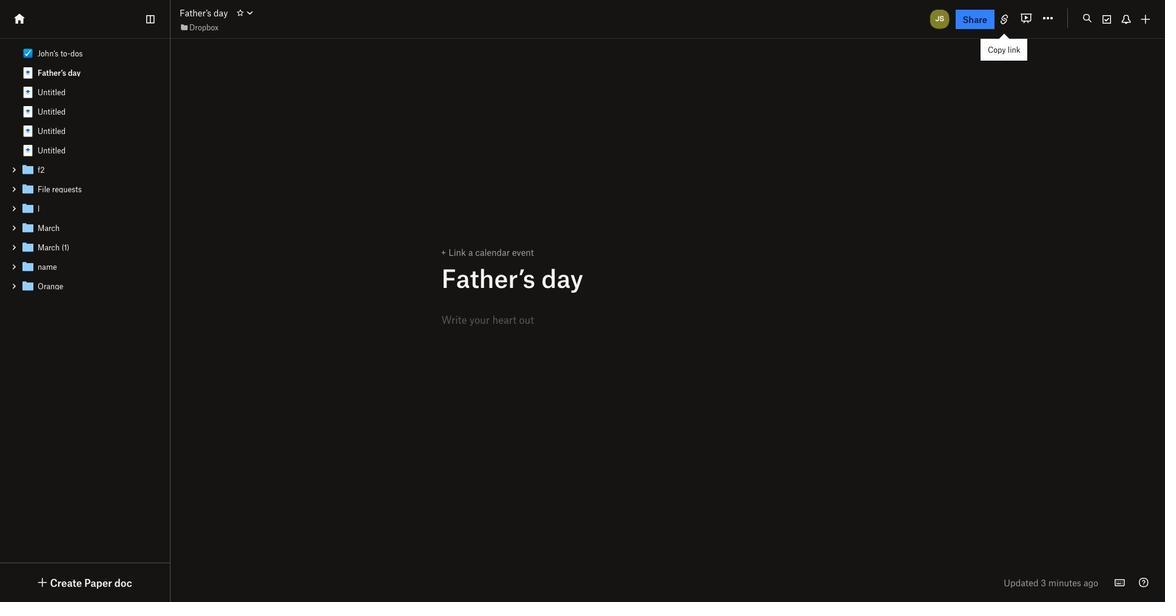 Task type: describe. For each thing, give the bounding box(es) containing it.
expand folder image for third template content icon from the bottom of the / contents list
[[10, 166, 18, 174]]

2 template content image from the top
[[21, 85, 35, 100]]

4 template content image from the top
[[21, 201, 35, 216]]

check box with check image
[[23, 49, 33, 58]]

expand folder image for 4th template content image from the bottom of the / contents list
[[10, 185, 18, 194]]

expand folder image for 2nd template content icon from the bottom
[[10, 204, 18, 213]]

expand folder image for seventh template content image from the top of the / contents list
[[10, 282, 18, 291]]

3 template content image from the top
[[21, 124, 35, 138]]

6 template content image from the top
[[21, 240, 35, 255]]



Task type: vqa. For each thing, say whether or not it's contained in the screenshot.
the Search in folder "Dropbox" TEXT BOX
no



Task type: locate. For each thing, give the bounding box(es) containing it.
2 template content image from the top
[[21, 143, 35, 158]]

2 expand folder image from the top
[[10, 204, 18, 213]]

5 template content image from the top
[[21, 221, 35, 235]]

1 template content image from the top
[[21, 66, 35, 80]]

expand folder image for first template content icon from the bottom
[[10, 263, 18, 271]]

expand folder image
[[10, 166, 18, 174], [10, 204, 18, 213]]

0 vertical spatial expand folder image
[[10, 166, 18, 174]]

2 expand folder image from the top
[[10, 224, 18, 232]]

expand folder image
[[10, 185, 18, 194], [10, 224, 18, 232], [10, 243, 18, 252], [10, 263, 18, 271], [10, 282, 18, 291]]

7 template content image from the top
[[21, 279, 35, 294]]

/ contents list
[[0, 44, 170, 296]]

5 template content image from the top
[[21, 260, 35, 274]]

1 expand folder image from the top
[[10, 166, 18, 174]]

1 vertical spatial expand folder image
[[10, 204, 18, 213]]

5 expand folder image from the top
[[10, 282, 18, 291]]

expand folder image for 3rd template content image from the bottom of the / contents list
[[10, 224, 18, 232]]

1 expand folder image from the top
[[10, 185, 18, 194]]

expand folder image for second template content image from the bottom
[[10, 243, 18, 252]]

4 template content image from the top
[[21, 182, 35, 197]]

3 expand folder image from the top
[[10, 243, 18, 252]]

4 expand folder image from the top
[[10, 263, 18, 271]]

template content image
[[21, 104, 35, 119], [21, 143, 35, 158], [21, 163, 35, 177], [21, 201, 35, 216], [21, 260, 35, 274]]

1 template content image from the top
[[21, 104, 35, 119]]

3 template content image from the top
[[21, 163, 35, 177]]

template content image
[[21, 66, 35, 80], [21, 85, 35, 100], [21, 124, 35, 138], [21, 182, 35, 197], [21, 221, 35, 235], [21, 240, 35, 255], [21, 279, 35, 294]]



